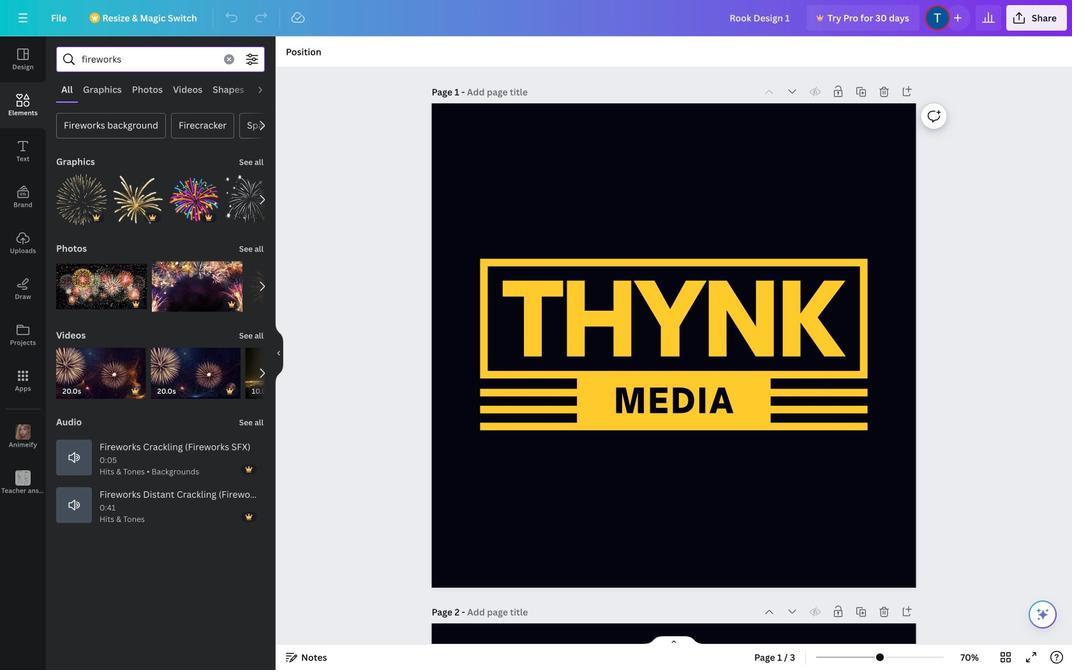 Task type: locate. For each thing, give the bounding box(es) containing it.
2 toggle play audio track preview image from the top
[[56, 487, 92, 523]]

fireworks explosions on black background image
[[152, 261, 243, 312]]

1 vertical spatial toggle play audio track preview image
[[56, 487, 92, 523]]

1 vertical spatial fireworks image
[[56, 261, 147, 312]]

hits & tones, 41 seconds element
[[100, 501, 147, 524]]

toggle play audio track preview image for hits & tones, backgrounds, 5 seconds 'element'
[[56, 440, 92, 475]]

0 horizontal spatial fireworks image
[[56, 261, 147, 312]]

main menu bar
[[0, 0, 1072, 36]]

1 toggle play audio track preview image from the top
[[56, 440, 92, 475]]

Page title text field
[[467, 86, 529, 98], [467, 606, 529, 618]]

hits & tones, backgrounds, 5 seconds element
[[100, 454, 201, 477]]

0 vertical spatial toggle play audio track preview image
[[56, 440, 92, 475]]

neon fireworks image
[[168, 174, 220, 225]]

group
[[56, 167, 107, 225], [112, 167, 163, 225], [168, 167, 220, 225], [225, 174, 276, 225], [56, 261, 147, 312], [152, 261, 243, 312], [56, 348, 146, 399], [151, 348, 240, 399], [246, 348, 335, 399]]

toggle play audio track preview image for hits & tones, 41 seconds element
[[56, 487, 92, 523]]

1 horizontal spatial fireworks image
[[225, 174, 276, 225]]

show pages image
[[643, 636, 705, 646]]

Design title text field
[[720, 5, 801, 31]]

toggle play audio track preview image
[[56, 440, 92, 475], [56, 487, 92, 523]]

splash of confetti colorful image
[[248, 261, 302, 312]]

fireworks image
[[225, 174, 276, 225], [56, 261, 147, 312]]

0 vertical spatial fireworks image
[[225, 174, 276, 225]]



Task type: vqa. For each thing, say whether or not it's contained in the screenshot.
LMS Integrations link
no



Task type: describe. For each thing, give the bounding box(es) containing it.
0 vertical spatial page title text field
[[467, 86, 529, 98]]

side panel tab list
[[0, 36, 46, 506]]

canva assistant image
[[1035, 607, 1050, 622]]

1 vertical spatial page title text field
[[467, 606, 529, 618]]

watercolor fireworks explosion image
[[112, 174, 163, 225]]

hide image
[[275, 323, 283, 384]]

firework explosion illustration image
[[56, 174, 107, 225]]

Search elements search field
[[82, 47, 216, 71]]



